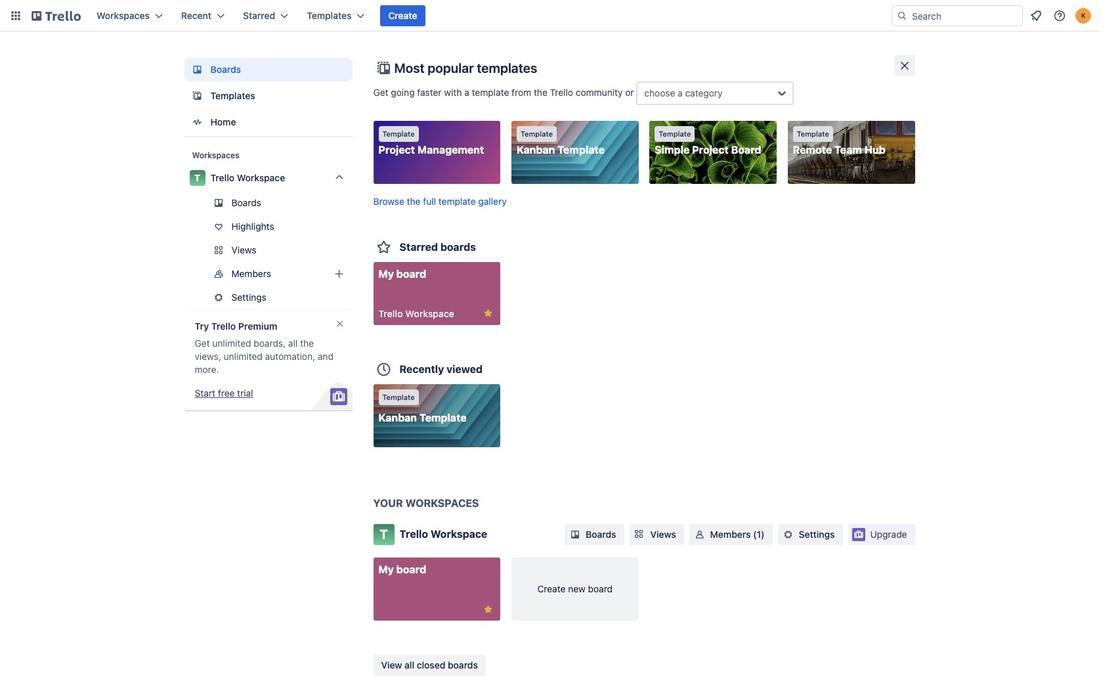 Task type: locate. For each thing, give the bounding box(es) containing it.
starred right recent popup button
[[243, 10, 275, 21]]

a
[[465, 86, 470, 98], [678, 87, 683, 99]]

0 vertical spatial workspaces
[[97, 10, 150, 21]]

get left "going"
[[373, 86, 389, 98]]

template down "going"
[[383, 129, 415, 138]]

boards link up new
[[565, 524, 624, 545]]

templates right starred popup button
[[307, 10, 352, 21]]

get
[[373, 86, 389, 98], [195, 338, 210, 349]]

template inside template simple project board
[[659, 129, 691, 138]]

settings right the (1)
[[799, 528, 835, 540]]

0 horizontal spatial project
[[379, 144, 415, 156]]

workspaces button
[[89, 5, 171, 26]]

management
[[418, 144, 484, 156]]

trello workspace up recently
[[379, 308, 455, 319]]

t
[[194, 172, 200, 183], [380, 526, 388, 542]]

0 horizontal spatial create
[[388, 10, 417, 21]]

try trello premium get unlimited boards, all the views, unlimited automation, and more.
[[195, 321, 334, 375]]

my board
[[379, 268, 426, 279], [379, 563, 426, 575]]

boards right board icon
[[211, 64, 241, 75]]

1 vertical spatial views
[[651, 528, 676, 540]]

project left board
[[692, 144, 729, 156]]

views link
[[184, 240, 352, 261], [630, 524, 684, 545]]

the
[[534, 86, 548, 98], [407, 195, 421, 207], [300, 338, 314, 349]]

1 vertical spatial members
[[710, 528, 751, 540]]

0 vertical spatial get
[[373, 86, 389, 98]]

with
[[444, 86, 462, 98]]

the left full
[[407, 195, 421, 207]]

trello
[[550, 86, 573, 98], [211, 172, 235, 183], [379, 308, 403, 319], [211, 321, 236, 332], [400, 528, 428, 540]]

boards
[[441, 241, 476, 253], [448, 659, 478, 671]]

0 vertical spatial settings link
[[184, 287, 352, 308]]

1 vertical spatial my board
[[379, 563, 426, 575]]

members (1)
[[710, 528, 765, 540]]

0 horizontal spatial templates
[[211, 90, 255, 101]]

template remote team hub
[[793, 129, 886, 156]]

boards link up templates link
[[184, 58, 352, 81]]

unlimited down boards,
[[224, 351, 263, 362]]

search image
[[897, 11, 908, 21]]

sm image left members (1)
[[693, 528, 707, 541]]

0 vertical spatial starred
[[243, 10, 275, 21]]

0 horizontal spatial the
[[300, 338, 314, 349]]

1 vertical spatial get
[[195, 338, 210, 349]]

0 vertical spatial all
[[288, 338, 298, 349]]

settings link down members link
[[184, 287, 352, 308]]

1 vertical spatial starred
[[400, 241, 438, 253]]

members left the (1)
[[710, 528, 751, 540]]

0 vertical spatial the
[[534, 86, 548, 98]]

hub
[[865, 144, 886, 156]]

sm image
[[569, 528, 582, 541]]

get up 'views,'
[[195, 338, 210, 349]]

workspace up recently
[[406, 308, 455, 319]]

1 horizontal spatial views
[[651, 528, 676, 540]]

2 vertical spatial boards
[[586, 528, 616, 540]]

all
[[288, 338, 298, 349], [405, 659, 415, 671]]

1 vertical spatial boards link
[[184, 192, 352, 213]]

starred inside popup button
[[243, 10, 275, 21]]

template
[[472, 86, 509, 98], [439, 195, 476, 207]]

1 vertical spatial create
[[538, 583, 566, 594]]

1 horizontal spatial settings link
[[778, 524, 843, 545]]

2 vertical spatial board
[[588, 583, 613, 594]]

1 horizontal spatial views link
[[630, 524, 684, 545]]

template for template remote team hub
[[797, 129, 829, 138]]

template up kanban template
[[383, 393, 415, 401]]

1 horizontal spatial templates
[[307, 10, 352, 21]]

1 horizontal spatial kanban
[[517, 144, 555, 156]]

0 vertical spatial my
[[379, 268, 394, 279]]

create up most
[[388, 10, 417, 21]]

template right full
[[439, 195, 476, 207]]

workspace down "workspaces"
[[431, 528, 488, 540]]

starred down full
[[400, 241, 438, 253]]

0 vertical spatial boards
[[441, 241, 476, 253]]

a right with
[[465, 86, 470, 98]]

2 my board from the top
[[379, 563, 426, 575]]

browse the full template gallery link
[[373, 195, 507, 207]]

t down your
[[380, 526, 388, 542]]

trello workspace down "workspaces"
[[400, 528, 488, 540]]

boards link for views
[[565, 524, 624, 545]]

closed
[[417, 659, 446, 671]]

members
[[232, 268, 271, 279], [710, 528, 751, 540]]

create inside button
[[388, 10, 417, 21]]

1 horizontal spatial sm image
[[782, 528, 795, 541]]

1 vertical spatial workspaces
[[192, 150, 240, 160]]

1 vertical spatial all
[[405, 659, 415, 671]]

open information menu image
[[1054, 9, 1067, 22]]

0 vertical spatial boards link
[[184, 58, 352, 81]]

0 horizontal spatial views
[[232, 244, 257, 256]]

0 vertical spatial views
[[232, 244, 257, 256]]

sm image
[[693, 528, 707, 541], [782, 528, 795, 541]]

template
[[383, 129, 415, 138], [521, 129, 553, 138], [659, 129, 691, 138], [797, 129, 829, 138], [558, 144, 605, 156], [383, 393, 415, 401], [420, 412, 467, 424]]

0 horizontal spatial members
[[232, 268, 271, 279]]

faster
[[417, 86, 442, 98]]

templates
[[307, 10, 352, 21], [211, 90, 255, 101]]

workspace up highlights
[[237, 172, 285, 183]]

trello workspace
[[211, 172, 285, 183], [379, 308, 455, 319], [400, 528, 488, 540]]

boards
[[211, 64, 241, 75], [232, 197, 261, 208], [586, 528, 616, 540]]

trello down your workspaces
[[400, 528, 428, 540]]

template for template kanban template
[[521, 129, 553, 138]]

1 horizontal spatial workspaces
[[192, 150, 240, 160]]

1 horizontal spatial create
[[538, 583, 566, 594]]

the right from
[[534, 86, 548, 98]]

0 horizontal spatial starred
[[243, 10, 275, 21]]

template inside template project management
[[383, 129, 415, 138]]

template board image
[[189, 88, 205, 104]]

0 horizontal spatial get
[[195, 338, 210, 349]]

1 my from the top
[[379, 268, 394, 279]]

create left new
[[538, 583, 566, 594]]

0 horizontal spatial workspaces
[[97, 10, 150, 21]]

my board inside my board link
[[379, 563, 426, 575]]

free
[[218, 388, 235, 399]]

0 vertical spatial kanban
[[517, 144, 555, 156]]

a right choose
[[678, 87, 683, 99]]

templates up home
[[211, 90, 255, 101]]

0 vertical spatial my board
[[379, 268, 426, 279]]

create
[[388, 10, 417, 21], [538, 583, 566, 594]]

boards inside button
[[448, 659, 478, 671]]

1 vertical spatial views link
[[630, 524, 684, 545]]

0 vertical spatial board
[[397, 268, 426, 279]]

automation,
[[265, 351, 315, 362]]

sm image right the (1)
[[782, 528, 795, 541]]

starred
[[243, 10, 275, 21], [400, 241, 438, 253]]

1 vertical spatial settings
[[799, 528, 835, 540]]

start free trial
[[195, 388, 253, 399]]

all up automation,
[[288, 338, 298, 349]]

boards right sm icon
[[586, 528, 616, 540]]

2 vertical spatial workspace
[[431, 528, 488, 540]]

highlights link
[[184, 216, 352, 237]]

browse
[[373, 195, 405, 207]]

kendallparks02 (kendallparks02) image
[[1076, 8, 1092, 24]]

your workspaces
[[373, 497, 479, 509]]

1 horizontal spatial all
[[405, 659, 415, 671]]

1 horizontal spatial project
[[692, 144, 729, 156]]

0 horizontal spatial t
[[194, 172, 200, 183]]

1 vertical spatial my
[[379, 563, 394, 575]]

create new board
[[538, 583, 613, 594]]

1 project from the left
[[379, 144, 415, 156]]

project inside template simple project board
[[692, 144, 729, 156]]

trello right try
[[211, 321, 236, 332]]

template down community
[[558, 144, 605, 156]]

view
[[381, 659, 402, 671]]

1 sm image from the left
[[693, 528, 707, 541]]

boards link
[[184, 58, 352, 81], [184, 192, 352, 213], [565, 524, 624, 545]]

my
[[379, 268, 394, 279], [379, 563, 394, 575]]

template project management
[[379, 129, 484, 156]]

2 my from the top
[[379, 563, 394, 575]]

template inside template remote team hub
[[797, 129, 829, 138]]

members down highlights
[[232, 268, 271, 279]]

project
[[379, 144, 415, 156], [692, 144, 729, 156]]

trello workspace up highlights
[[211, 172, 285, 183]]

templates
[[477, 60, 537, 76]]

settings
[[232, 292, 267, 303], [799, 528, 835, 540]]

trello up recently
[[379, 308, 403, 319]]

unlimited
[[212, 338, 251, 349], [224, 351, 263, 362]]

kanban down from
[[517, 144, 555, 156]]

settings link
[[184, 287, 352, 308], [778, 524, 843, 545]]

all right view
[[405, 659, 415, 671]]

project up browse
[[379, 144, 415, 156]]

1 vertical spatial unlimited
[[224, 351, 263, 362]]

project inside template project management
[[379, 144, 415, 156]]

2 vertical spatial trello workspace
[[400, 528, 488, 540]]

the inside try trello premium get unlimited boards, all the views, unlimited automation, and more.
[[300, 338, 314, 349]]

0 horizontal spatial views link
[[184, 240, 352, 261]]

0 horizontal spatial all
[[288, 338, 298, 349]]

1 horizontal spatial members
[[710, 528, 751, 540]]

upgrade button
[[848, 524, 915, 545]]

the up automation,
[[300, 338, 314, 349]]

t down home icon
[[194, 172, 200, 183]]

template down from
[[521, 129, 553, 138]]

0 vertical spatial members
[[232, 268, 271, 279]]

popular
[[428, 60, 474, 76]]

1 vertical spatial t
[[380, 526, 388, 542]]

boards for views
[[586, 528, 616, 540]]

1 vertical spatial boards
[[448, 659, 478, 671]]

kanban template
[[379, 412, 467, 424]]

2 vertical spatial boards link
[[565, 524, 624, 545]]

my board link
[[373, 557, 501, 620]]

template down "templates"
[[472, 86, 509, 98]]

2 vertical spatial the
[[300, 338, 314, 349]]

template simple project board
[[655, 129, 762, 156]]

unlimited up 'views,'
[[212, 338, 251, 349]]

template up remote
[[797, 129, 829, 138]]

settings link right the (1)
[[778, 524, 843, 545]]

0 vertical spatial create
[[388, 10, 417, 21]]

click to unstar this board. it will be removed from your starred list. image
[[482, 603, 494, 615]]

board
[[397, 268, 426, 279], [397, 563, 426, 575], [588, 583, 613, 594]]

all inside try trello premium get unlimited boards, all the views, unlimited automation, and more.
[[288, 338, 298, 349]]

boards right the closed in the bottom of the page
[[448, 659, 478, 671]]

start free trial button
[[195, 387, 253, 400]]

boards link up highlights link
[[184, 192, 352, 213]]

boards up highlights
[[232, 197, 261, 208]]

team
[[835, 144, 862, 156]]

upgrade
[[871, 528, 907, 540]]

1 horizontal spatial get
[[373, 86, 389, 98]]

kanban
[[517, 144, 555, 156], [379, 412, 417, 424]]

simple
[[655, 144, 690, 156]]

2 sm image from the left
[[782, 528, 795, 541]]

boards down browse the full template gallery
[[441, 241, 476, 253]]

more.
[[195, 364, 219, 375]]

1 horizontal spatial settings
[[799, 528, 835, 540]]

views for the top views link
[[232, 244, 257, 256]]

template for template project management
[[383, 129, 415, 138]]

workspaces
[[97, 10, 150, 21], [192, 150, 240, 160]]

workspace
[[237, 172, 285, 183], [406, 308, 455, 319], [431, 528, 488, 540]]

(1)
[[753, 528, 765, 540]]

starred for starred
[[243, 10, 275, 21]]

templates link
[[184, 84, 352, 108]]

0 horizontal spatial kanban
[[379, 412, 417, 424]]

2 project from the left
[[692, 144, 729, 156]]

0 vertical spatial templates
[[307, 10, 352, 21]]

viewed
[[447, 363, 483, 375]]

1 vertical spatial kanban
[[379, 412, 417, 424]]

browse the full template gallery
[[373, 195, 507, 207]]

0 horizontal spatial sm image
[[693, 528, 707, 541]]

0 vertical spatial t
[[194, 172, 200, 183]]

starred boards
[[400, 241, 476, 253]]

kanban down recently
[[379, 412, 417, 424]]

1 vertical spatial boards
[[232, 197, 261, 208]]

2 horizontal spatial the
[[534, 86, 548, 98]]

template up simple
[[659, 129, 691, 138]]

0 horizontal spatial settings
[[232, 292, 267, 303]]

1 horizontal spatial the
[[407, 195, 421, 207]]

1 horizontal spatial starred
[[400, 241, 438, 253]]

settings up premium
[[232, 292, 267, 303]]



Task type: vqa. For each thing, say whether or not it's contained in the screenshot.
"means"
no



Task type: describe. For each thing, give the bounding box(es) containing it.
home image
[[189, 114, 205, 130]]

most popular templates
[[394, 60, 537, 76]]

recent button
[[173, 5, 233, 26]]

new
[[568, 583, 586, 594]]

try
[[195, 321, 209, 332]]

choose
[[645, 87, 675, 99]]

add image
[[331, 266, 347, 282]]

choose a category
[[645, 87, 723, 99]]

remote
[[793, 144, 832, 156]]

starred for starred boards
[[400, 241, 438, 253]]

1 horizontal spatial t
[[380, 526, 388, 542]]

workspaces
[[406, 497, 479, 509]]

the for get going faster with a template from the trello community or
[[534, 86, 548, 98]]

start
[[195, 388, 215, 399]]

from
[[512, 86, 531, 98]]

0 horizontal spatial a
[[465, 86, 470, 98]]

0 vertical spatial views link
[[184, 240, 352, 261]]

view all closed boards button
[[373, 655, 486, 676]]

going
[[391, 86, 415, 98]]

and
[[318, 351, 334, 362]]

get going faster with a template from the trello community or
[[373, 86, 637, 98]]

0 vertical spatial settings
[[232, 292, 267, 303]]

template down recently viewed
[[420, 412, 467, 424]]

1 vertical spatial the
[[407, 195, 421, 207]]

back to home image
[[32, 5, 81, 26]]

home
[[211, 116, 236, 127]]

template for template
[[383, 393, 415, 401]]

views,
[[195, 351, 221, 362]]

all inside button
[[405, 659, 415, 671]]

premium
[[238, 321, 278, 332]]

templates button
[[299, 5, 373, 26]]

the for try trello premium get unlimited boards, all the views, unlimited automation, and more.
[[300, 338, 314, 349]]

0 vertical spatial template
[[472, 86, 509, 98]]

0 vertical spatial workspace
[[237, 172, 285, 183]]

click to unstar this board. it will be removed from your starred list. image
[[482, 307, 494, 319]]

trello left community
[[550, 86, 573, 98]]

1 vertical spatial trello workspace
[[379, 308, 455, 319]]

boards,
[[254, 338, 286, 349]]

1 vertical spatial settings link
[[778, 524, 843, 545]]

1 vertical spatial templates
[[211, 90, 255, 101]]

Search field
[[908, 6, 1023, 26]]

templates inside popup button
[[307, 10, 352, 21]]

recent
[[181, 10, 212, 21]]

1 horizontal spatial a
[[678, 87, 683, 99]]

board
[[731, 144, 762, 156]]

members link
[[184, 263, 352, 284]]

create button
[[381, 5, 425, 26]]

view all closed boards
[[381, 659, 478, 671]]

get inside try trello premium get unlimited boards, all the views, unlimited automation, and more.
[[195, 338, 210, 349]]

starred button
[[235, 5, 296, 26]]

board image
[[189, 62, 205, 78]]

0 notifications image
[[1029, 8, 1044, 24]]

boards link for highlights
[[184, 192, 352, 213]]

template kanban template
[[517, 129, 605, 156]]

recently viewed
[[400, 363, 483, 375]]

trello inside try trello premium get unlimited boards, all the views, unlimited automation, and more.
[[211, 321, 236, 332]]

your
[[373, 497, 403, 509]]

1 vertical spatial template
[[439, 195, 476, 207]]

community
[[576, 86, 623, 98]]

gallery
[[478, 195, 507, 207]]

workspaces inside 'workspaces' dropdown button
[[97, 10, 150, 21]]

0 vertical spatial trello workspace
[[211, 172, 285, 183]]

template for template simple project board
[[659, 129, 691, 138]]

trial
[[237, 388, 253, 399]]

1 my board from the top
[[379, 268, 426, 279]]

highlights
[[232, 221, 274, 232]]

home link
[[184, 110, 352, 134]]

members for members (1)
[[710, 528, 751, 540]]

0 vertical spatial boards
[[211, 64, 241, 75]]

0 vertical spatial unlimited
[[212, 338, 251, 349]]

or
[[625, 86, 634, 98]]

full
[[423, 195, 436, 207]]

create for create
[[388, 10, 417, 21]]

0 horizontal spatial settings link
[[184, 287, 352, 308]]

boards for highlights
[[232, 197, 261, 208]]

recently
[[400, 363, 444, 375]]

kanban inside template kanban template
[[517, 144, 555, 156]]

create for create new board
[[538, 583, 566, 594]]

members for members
[[232, 268, 271, 279]]

1 vertical spatial board
[[397, 563, 426, 575]]

trello down home
[[211, 172, 235, 183]]

category
[[685, 87, 723, 99]]

1 vertical spatial workspace
[[406, 308, 455, 319]]

primary element
[[0, 0, 1100, 32]]

views for bottommost views link
[[651, 528, 676, 540]]

most
[[394, 60, 425, 76]]



